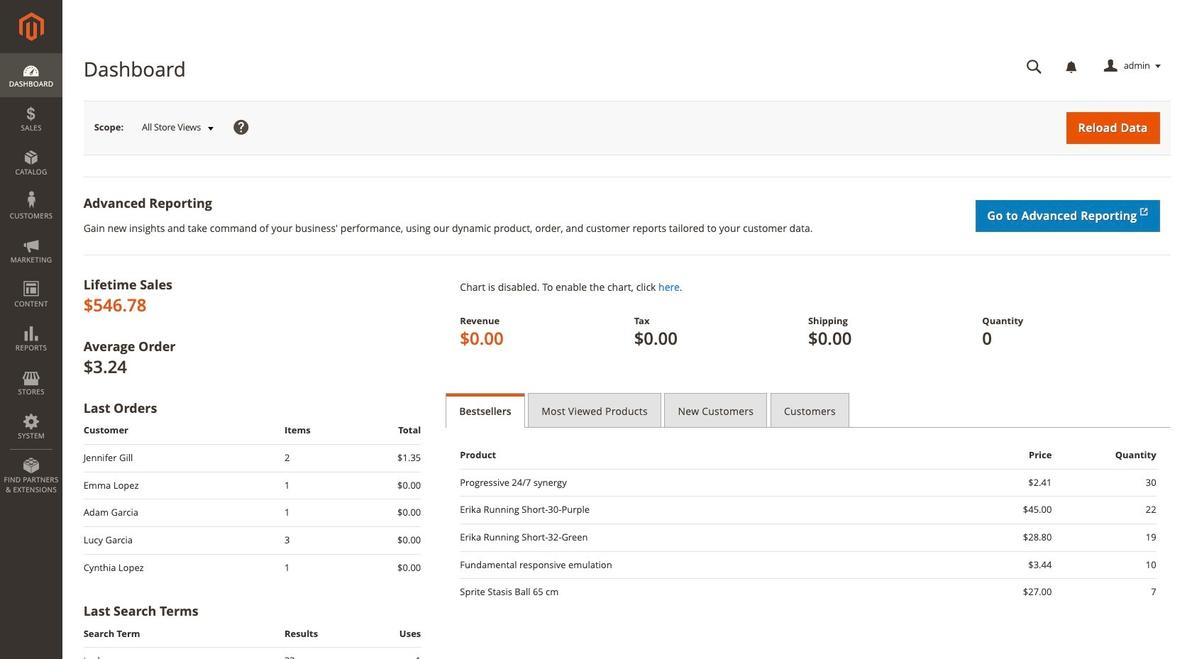 Task type: locate. For each thing, give the bounding box(es) containing it.
magento admin panel image
[[19, 12, 44, 41]]

menu bar
[[0, 53, 62, 502]]

tab list
[[446, 393, 1171, 428]]

None text field
[[1017, 54, 1053, 79]]

tab
[[771, 393, 850, 428]]



